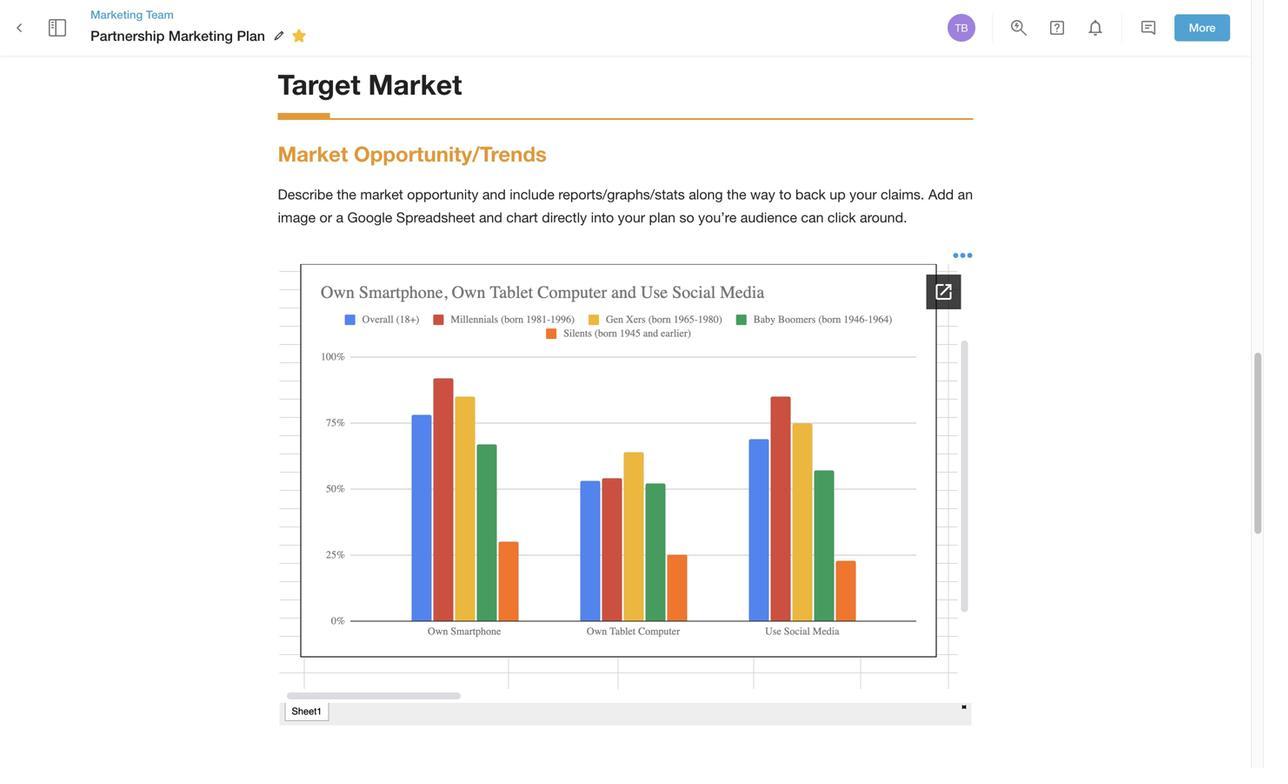 Task type: vqa. For each thing, say whether or not it's contained in the screenshot.
the leftmost Managing
no



Task type: describe. For each thing, give the bounding box(es) containing it.
a
[[336, 210, 344, 226]]

1 the from the left
[[337, 187, 357, 203]]

team
[[146, 8, 174, 21]]

target market
[[278, 68, 462, 101]]

0 horizontal spatial marketing
[[90, 8, 143, 21]]

along
[[689, 187, 723, 203]]

opportunity
[[407, 187, 479, 203]]

directly
[[542, 210, 587, 226]]

google
[[348, 210, 393, 226]]

audience
[[741, 210, 798, 226]]

so
[[680, 210, 695, 226]]

add
[[929, 187, 954, 203]]

more button
[[1175, 14, 1231, 41]]

plan
[[649, 210, 676, 226]]

marketing team
[[90, 8, 174, 21]]

describe
[[278, 187, 333, 203]]

click
[[828, 210, 856, 226]]

image
[[278, 210, 316, 226]]

1 vertical spatial marketing
[[169, 27, 233, 44]]

back
[[796, 187, 826, 203]]

1 horizontal spatial your
[[850, 187, 877, 203]]

up
[[830, 187, 846, 203]]

around.
[[860, 210, 908, 226]]

into
[[591, 210, 614, 226]]

0 vertical spatial and
[[483, 187, 506, 203]]

plan
[[237, 27, 265, 44]]

partnership
[[90, 27, 165, 44]]



Task type: locate. For each thing, give the bounding box(es) containing it.
and
[[483, 187, 506, 203], [479, 210, 503, 226]]

1 vertical spatial and
[[479, 210, 503, 226]]

your
[[850, 187, 877, 203], [618, 210, 646, 226]]

partnership marketing plan
[[90, 27, 265, 44]]

1 vertical spatial market
[[278, 141, 348, 166]]

marketing team link
[[90, 7, 312, 23]]

0 horizontal spatial your
[[618, 210, 646, 226]]

more
[[1190, 21, 1216, 34]]

market
[[368, 68, 462, 101], [278, 141, 348, 166]]

or
[[320, 210, 332, 226]]

0 vertical spatial market
[[368, 68, 462, 101]]

0 horizontal spatial the
[[337, 187, 357, 203]]

market opportunity/trends
[[278, 141, 547, 166]]

spreadsheet
[[396, 210, 475, 226]]

tb button
[[946, 11, 979, 44]]

1 horizontal spatial market
[[368, 68, 462, 101]]

1 horizontal spatial the
[[727, 187, 747, 203]]

an
[[958, 187, 973, 203]]

market up describe at the top left of page
[[278, 141, 348, 166]]

way
[[751, 187, 776, 203]]

0 vertical spatial marketing
[[90, 8, 143, 21]]

to
[[780, 187, 792, 203]]

your right up
[[850, 187, 877, 203]]

0 vertical spatial your
[[850, 187, 877, 203]]

opportunity/trends
[[354, 141, 547, 166]]

and left chart
[[479, 210, 503, 226]]

0 horizontal spatial market
[[278, 141, 348, 166]]

market up market opportunity/trends
[[368, 68, 462, 101]]

tb
[[955, 22, 969, 34]]

your down reports/graphs/stats
[[618, 210, 646, 226]]

claims.
[[881, 187, 925, 203]]

marketing up partnership
[[90, 8, 143, 21]]

can
[[801, 210, 824, 226]]

market
[[360, 187, 403, 203]]

the left way on the top of page
[[727, 187, 747, 203]]

reports/graphs/stats
[[559, 187, 685, 203]]

the
[[337, 187, 357, 203], [727, 187, 747, 203]]

1 vertical spatial your
[[618, 210, 646, 226]]

the up a
[[337, 187, 357, 203]]

marketing
[[90, 8, 143, 21], [169, 27, 233, 44]]

include
[[510, 187, 555, 203]]

chart
[[507, 210, 538, 226]]

1 horizontal spatial marketing
[[169, 27, 233, 44]]

2 the from the left
[[727, 187, 747, 203]]

marketing down marketing team link
[[169, 27, 233, 44]]

and left include
[[483, 187, 506, 203]]

describe the market opportunity and include reports/graphs/stats along the way to back up your claims. add an image or a google spreadsheet and chart directly into your plan so you're audience can click around.
[[278, 187, 977, 226]]

you're
[[699, 210, 737, 226]]

target
[[278, 68, 361, 101]]



